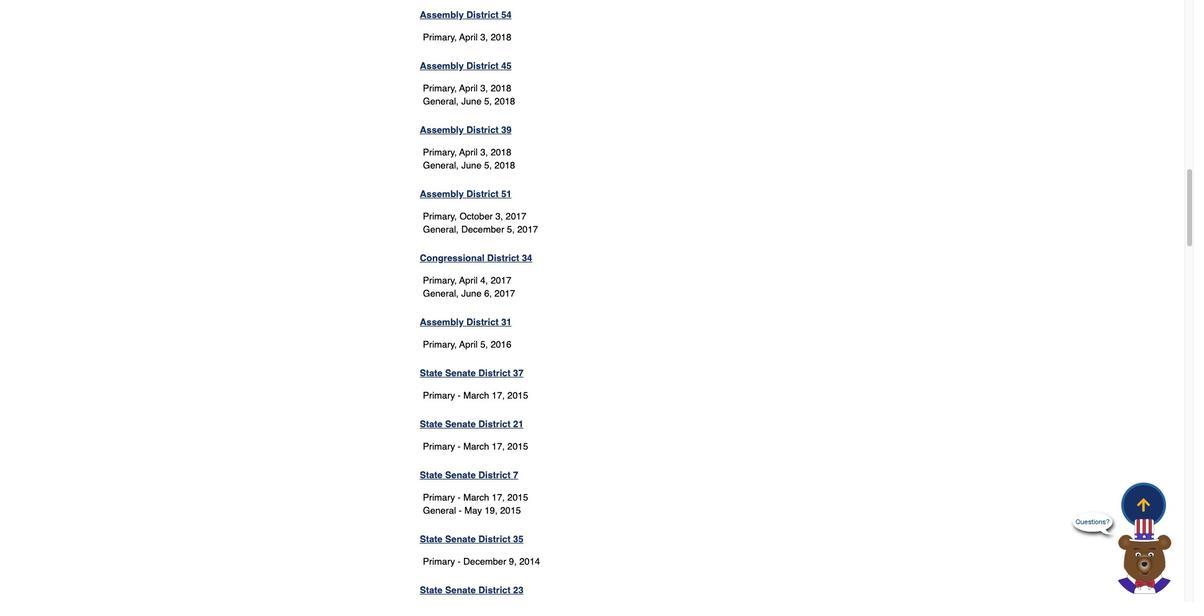Task type: describe. For each thing, give the bounding box(es) containing it.
state senate district 35
[[420, 534, 524, 544]]

december inside primary, october 3, 2017 general, december 5, 2017
[[461, 224, 505, 234]]

7
[[513, 470, 519, 480]]

9,
[[509, 556, 517, 567]]

2 primary from the top
[[423, 441, 455, 452]]

primary - march 17, 2015 general - may 19, 2015
[[423, 492, 528, 516]]

54
[[501, 9, 512, 20]]

39
[[501, 124, 512, 135]]

34
[[522, 252, 533, 263]]

district left 39
[[467, 124, 499, 135]]

state senate district 23 link
[[420, 585, 524, 595]]

primary, april 4, 2017 general, june 6, 2017
[[423, 275, 515, 299]]

assembly for assembly district 39
[[420, 124, 464, 135]]

2018 down 39
[[491, 147, 512, 157]]

primary, inside primary, october 3, 2017 general, december 5, 2017
[[423, 211, 457, 221]]

2015 down 7
[[508, 492, 528, 503]]

assembly for assembly district 51
[[420, 188, 464, 199]]

5, left 2016
[[480, 339, 488, 350]]

3, down assembly district 39
[[480, 147, 488, 157]]

june inside 'primary, april 4, 2017 general, june 6, 2017'
[[461, 288, 482, 299]]

1 primary - march 17, 2015 from the top
[[423, 390, 528, 401]]

state senate district 21
[[420, 419, 524, 429]]

general, inside 'primary, april 4, 2017 general, june 6, 2017'
[[423, 288, 459, 299]]

2 april from the top
[[459, 83, 478, 93]]

state senate district 37 link
[[420, 368, 524, 378]]

primary - december 9, 2014
[[423, 556, 540, 567]]

2015 down 37
[[508, 390, 528, 401]]

state for state senate district 23
[[420, 585, 443, 595]]

19,
[[485, 505, 498, 516]]

2017 up 34 on the top left
[[517, 224, 538, 234]]

district left 7
[[479, 470, 511, 480]]

- down state senate district 7
[[458, 492, 461, 503]]

4,
[[480, 275, 488, 285]]

district left 34 on the top left
[[487, 252, 520, 263]]

45
[[501, 60, 512, 71]]

senate for state senate district 37
[[445, 368, 476, 378]]

3, down assembly district 45
[[480, 83, 488, 93]]

april inside 'primary, april 4, 2017 general, june 6, 2017'
[[459, 275, 478, 285]]

2015 down 21
[[508, 441, 528, 452]]

state senate district 7 link
[[420, 470, 519, 480]]

6 primary, from the top
[[423, 339, 457, 350]]

2017 right "6,"
[[495, 288, 515, 299]]

state senate district 7
[[420, 470, 519, 480]]

senate for state senate district 23
[[445, 585, 476, 595]]

assembly district 51 link
[[420, 188, 512, 199]]

1 march from the top
[[464, 390, 489, 401]]

questions? ask me. image
[[1073, 506, 1113, 546]]

senate for state senate district 21
[[445, 419, 476, 429]]

2014
[[520, 556, 540, 567]]

31
[[501, 317, 512, 327]]

2016
[[491, 339, 512, 350]]

click me to chat with sam image
[[1111, 518, 1179, 594]]

35
[[513, 534, 524, 544]]

district left 45
[[467, 60, 499, 71]]

assembly district 31 link
[[420, 317, 512, 327]]

assembly for assembly district 31
[[420, 317, 464, 327]]



Task type: locate. For each thing, give the bounding box(es) containing it.
1 senate from the top
[[445, 368, 476, 378]]

state for state senate district 35
[[420, 534, 443, 544]]

primary, down assembly district 45 link
[[423, 83, 457, 93]]

congressional
[[420, 252, 485, 263]]

2018 down 45
[[491, 83, 512, 93]]

assembly district 45
[[420, 60, 512, 71]]

- down state senate district 21
[[458, 441, 461, 452]]

assembly district 39
[[420, 124, 512, 135]]

district
[[467, 9, 499, 20], [467, 60, 499, 71], [467, 124, 499, 135], [467, 188, 499, 199], [487, 252, 520, 263], [467, 317, 499, 327], [479, 368, 511, 378], [479, 419, 511, 429], [479, 470, 511, 480], [479, 534, 511, 544], [479, 585, 511, 595]]

23
[[513, 585, 524, 595]]

primary, october 3, 2017 general, december 5, 2017
[[423, 211, 538, 234]]

17, down state senate district 37 link
[[492, 390, 505, 401]]

senate down primary - december 9, 2014
[[445, 585, 476, 595]]

51
[[501, 188, 512, 199]]

3, down assembly district 54
[[480, 32, 488, 42]]

primary, april 3, 2018 general, june 5, 2018
[[423, 83, 515, 106], [423, 147, 515, 170]]

3, inside primary, october 3, 2017 general, december 5, 2017
[[496, 211, 503, 221]]

congressional district 34
[[420, 252, 533, 263]]

primary - march 17, 2015 down state senate district 21
[[423, 441, 528, 452]]

senate
[[445, 368, 476, 378], [445, 419, 476, 429], [445, 470, 476, 480], [445, 534, 476, 544], [445, 585, 476, 595]]

0 vertical spatial primary - march 17, 2015
[[423, 390, 528, 401]]

3 assembly from the top
[[420, 124, 464, 135]]

district left 54
[[467, 9, 499, 20]]

0 vertical spatial june
[[461, 96, 482, 106]]

2 senate from the top
[[445, 419, 476, 429]]

4 general, from the top
[[423, 288, 459, 299]]

primary, down congressional
[[423, 275, 457, 285]]

2018 up the 51 on the top left of the page
[[495, 160, 515, 170]]

june left "6,"
[[461, 288, 482, 299]]

5, up assembly district 39
[[484, 96, 492, 106]]

april down assembly district 45 link
[[459, 83, 478, 93]]

4 state from the top
[[420, 534, 443, 544]]

general, inside primary, october 3, 2017 general, december 5, 2017
[[423, 224, 459, 234]]

3,
[[480, 32, 488, 42], [480, 83, 488, 93], [480, 147, 488, 157], [496, 211, 503, 221]]

october
[[460, 211, 493, 221]]

2 june from the top
[[461, 160, 482, 170]]

5, inside primary, october 3, 2017 general, december 5, 2017
[[507, 224, 515, 234]]

state senate district 37
[[420, 368, 524, 378]]

3 state from the top
[[420, 470, 443, 480]]

5 senate from the top
[[445, 585, 476, 595]]

district left "31" at left
[[467, 317, 499, 327]]

5 primary, from the top
[[423, 275, 457, 285]]

march down state senate district 37 link
[[464, 390, 489, 401]]

district left 21
[[479, 419, 511, 429]]

senate for state senate district 7
[[445, 470, 476, 480]]

march
[[464, 390, 489, 401], [464, 441, 489, 452], [464, 492, 489, 503]]

3 general, from the top
[[423, 224, 459, 234]]

primary up general
[[423, 492, 455, 503]]

0 vertical spatial 17,
[[492, 390, 505, 401]]

2 vertical spatial june
[[461, 288, 482, 299]]

1 vertical spatial march
[[464, 441, 489, 452]]

assembly district 54
[[420, 9, 512, 20]]

state
[[420, 368, 443, 378], [420, 419, 443, 429], [420, 470, 443, 480], [420, 534, 443, 544], [420, 585, 443, 595]]

2 assembly from the top
[[420, 60, 464, 71]]

4 assembly from the top
[[420, 188, 464, 199]]

2017 down the 51 on the top left of the page
[[506, 211, 527, 221]]

17,
[[492, 390, 505, 401], [492, 441, 505, 452], [492, 492, 505, 503]]

2 primary - march 17, 2015 from the top
[[423, 441, 528, 452]]

primary inside primary - march 17, 2015 general - may 19, 2015
[[423, 492, 455, 503]]

-
[[458, 390, 461, 401], [458, 441, 461, 452], [458, 492, 461, 503], [459, 505, 462, 516], [458, 556, 461, 567]]

17, down state senate district 21 link
[[492, 441, 505, 452]]

2018
[[491, 32, 512, 42], [491, 83, 512, 93], [495, 96, 515, 106], [491, 147, 512, 157], [495, 160, 515, 170]]

1 vertical spatial june
[[461, 160, 482, 170]]

2015
[[508, 390, 528, 401], [508, 441, 528, 452], [508, 492, 528, 503], [500, 505, 521, 516]]

3 march from the top
[[464, 492, 489, 503]]

assembly district 31
[[420, 317, 512, 327]]

district left "35"
[[479, 534, 511, 544]]

assembly district 51
[[420, 188, 512, 199]]

general,
[[423, 96, 459, 106], [423, 160, 459, 170], [423, 224, 459, 234], [423, 288, 459, 299]]

primary - march 17, 2015 down state senate district 37 link
[[423, 390, 528, 401]]

december down state senate district 35 on the left bottom of the page
[[464, 556, 507, 567]]

5, up assembly district 51 link
[[484, 160, 492, 170]]

3, right october
[[496, 211, 503, 221]]

senate down primary, april 5, 2016
[[445, 368, 476, 378]]

- down 'state senate district 35' link
[[458, 556, 461, 567]]

2017
[[506, 211, 527, 221], [517, 224, 538, 234], [491, 275, 512, 285], [495, 288, 515, 299]]

april down assembly district 54
[[459, 32, 478, 42]]

2 primary, from the top
[[423, 83, 457, 93]]

21
[[513, 419, 524, 429]]

3 june from the top
[[461, 288, 482, 299]]

state for state senate district 7
[[420, 470, 443, 480]]

0 vertical spatial primary, april 3, 2018 general, june 5, 2018
[[423, 83, 515, 106]]

6,
[[484, 288, 492, 299]]

primary
[[423, 390, 455, 401], [423, 441, 455, 452], [423, 492, 455, 503], [423, 556, 455, 567]]

2 primary, april 3, 2018 general, june 5, 2018 from the top
[[423, 147, 515, 170]]

4 primary, from the top
[[423, 211, 457, 221]]

primary - march 17, 2015
[[423, 390, 528, 401], [423, 441, 528, 452]]

1 june from the top
[[461, 96, 482, 106]]

17, inside primary - march 17, 2015 general - may 19, 2015
[[492, 492, 505, 503]]

general, up assembly district 39 link
[[423, 96, 459, 106]]

district left 37
[[479, 368, 511, 378]]

primary,
[[423, 32, 457, 42], [423, 83, 457, 93], [423, 147, 457, 157], [423, 211, 457, 221], [423, 275, 457, 285], [423, 339, 457, 350]]

april down assembly district 31
[[459, 339, 478, 350]]

assembly
[[420, 9, 464, 20], [420, 60, 464, 71], [420, 124, 464, 135], [420, 188, 464, 199], [420, 317, 464, 327]]

primary, april 3, 2018 general, june 5, 2018 down assembly district 45 link
[[423, 83, 515, 106]]

0 vertical spatial december
[[461, 224, 505, 234]]

2017 right 4,
[[491, 275, 512, 285]]

primary, down assembly district 39
[[423, 147, 457, 157]]

1 vertical spatial 17,
[[492, 441, 505, 452]]

37
[[513, 368, 524, 378]]

1 state from the top
[[420, 368, 443, 378]]

1 primary, april 3, 2018 general, june 5, 2018 from the top
[[423, 83, 515, 106]]

2015 right 19, on the left of page
[[500, 505, 521, 516]]

1 april from the top
[[459, 32, 478, 42]]

state senate district 23
[[420, 585, 524, 595]]

april down assembly district 39
[[459, 147, 478, 157]]

general, down congressional
[[423, 288, 459, 299]]

2 vertical spatial march
[[464, 492, 489, 503]]

4 primary from the top
[[423, 556, 455, 567]]

assembly district 39 link
[[420, 124, 512, 135]]

primary down state senate district 21
[[423, 441, 455, 452]]

5,
[[484, 96, 492, 106], [484, 160, 492, 170], [507, 224, 515, 234], [480, 339, 488, 350]]

1 vertical spatial primary - march 17, 2015
[[423, 441, 528, 452]]

may
[[465, 505, 482, 516]]

senate up primary - march 17, 2015 general - may 19, 2015
[[445, 470, 476, 480]]

1 general, from the top
[[423, 96, 459, 106]]

2 17, from the top
[[492, 441, 505, 452]]

2 state from the top
[[420, 419, 443, 429]]

3 primary, from the top
[[423, 147, 457, 157]]

december
[[461, 224, 505, 234], [464, 556, 507, 567]]

1 17, from the top
[[492, 390, 505, 401]]

general, up assembly district 51 at the left top
[[423, 160, 459, 170]]

senate up primary - december 9, 2014
[[445, 534, 476, 544]]

assembly for assembly district 45
[[420, 60, 464, 71]]

4 senate from the top
[[445, 534, 476, 544]]

2018 down 54
[[491, 32, 512, 42]]

assembly for assembly district 54
[[420, 9, 464, 20]]

primary down state senate district 37 link
[[423, 390, 455, 401]]

primary, april 3, 2018 general, june 5, 2018 down assembly district 39
[[423, 147, 515, 170]]

state senate district 21 link
[[420, 419, 524, 429]]

4 april from the top
[[459, 275, 478, 285]]

assembly district 54 link
[[420, 9, 512, 20]]

2 general, from the top
[[423, 160, 459, 170]]

3 senate from the top
[[445, 470, 476, 480]]

2 march from the top
[[464, 441, 489, 452]]

primary, april 5, 2016
[[423, 339, 512, 350]]

5, down the 51 on the top left of the page
[[507, 224, 515, 234]]

state for state senate district 21
[[420, 419, 443, 429]]

senate up state senate district 7
[[445, 419, 476, 429]]

primary, april 3, 2018
[[423, 32, 512, 42]]

1 primary from the top
[[423, 390, 455, 401]]

1 vertical spatial primary, april 3, 2018 general, june 5, 2018
[[423, 147, 515, 170]]

17, up 19, on the left of page
[[492, 492, 505, 503]]

april
[[459, 32, 478, 42], [459, 83, 478, 93], [459, 147, 478, 157], [459, 275, 478, 285], [459, 339, 478, 350]]

december down october
[[461, 224, 505, 234]]

june up assembly district 51 at the left top
[[461, 160, 482, 170]]

district left the 23
[[479, 585, 511, 595]]

5 state from the top
[[420, 585, 443, 595]]

june up assembly district 39 link
[[461, 96, 482, 106]]

5 assembly from the top
[[420, 317, 464, 327]]

general
[[423, 505, 456, 516]]

june
[[461, 96, 482, 106], [461, 160, 482, 170], [461, 288, 482, 299]]

march down state senate district 21
[[464, 441, 489, 452]]

- down state senate district 37 link
[[458, 390, 461, 401]]

1 vertical spatial december
[[464, 556, 507, 567]]

0 vertical spatial march
[[464, 390, 489, 401]]

march up may
[[464, 492, 489, 503]]

primary, down assembly district 54 link
[[423, 32, 457, 42]]

primary, inside 'primary, april 4, 2017 general, june 6, 2017'
[[423, 275, 457, 285]]

- left may
[[459, 505, 462, 516]]

district up october
[[467, 188, 499, 199]]

1 assembly from the top
[[420, 9, 464, 20]]

assembly district 45 link
[[420, 60, 512, 71]]

5 april from the top
[[459, 339, 478, 350]]

senate for state senate district 35
[[445, 534, 476, 544]]

3 17, from the top
[[492, 492, 505, 503]]

3 april from the top
[[459, 147, 478, 157]]

primary, down assembly district 31 link
[[423, 339, 457, 350]]

2 vertical spatial 17,
[[492, 492, 505, 503]]

state for state senate district 37
[[420, 368, 443, 378]]

2018 up 39
[[495, 96, 515, 106]]

primary down state senate district 35 on the left bottom of the page
[[423, 556, 455, 567]]

april left 4,
[[459, 275, 478, 285]]

primary, down assembly district 51 at the left top
[[423, 211, 457, 221]]

march inside primary - march 17, 2015 general - may 19, 2015
[[464, 492, 489, 503]]

1 primary, from the top
[[423, 32, 457, 42]]

general, up congressional
[[423, 224, 459, 234]]

3 primary from the top
[[423, 492, 455, 503]]

state senate district 35 link
[[420, 534, 524, 544]]

congressional district 34 link
[[420, 252, 533, 263]]



Task type: vqa. For each thing, say whether or not it's contained in the screenshot.
State
yes



